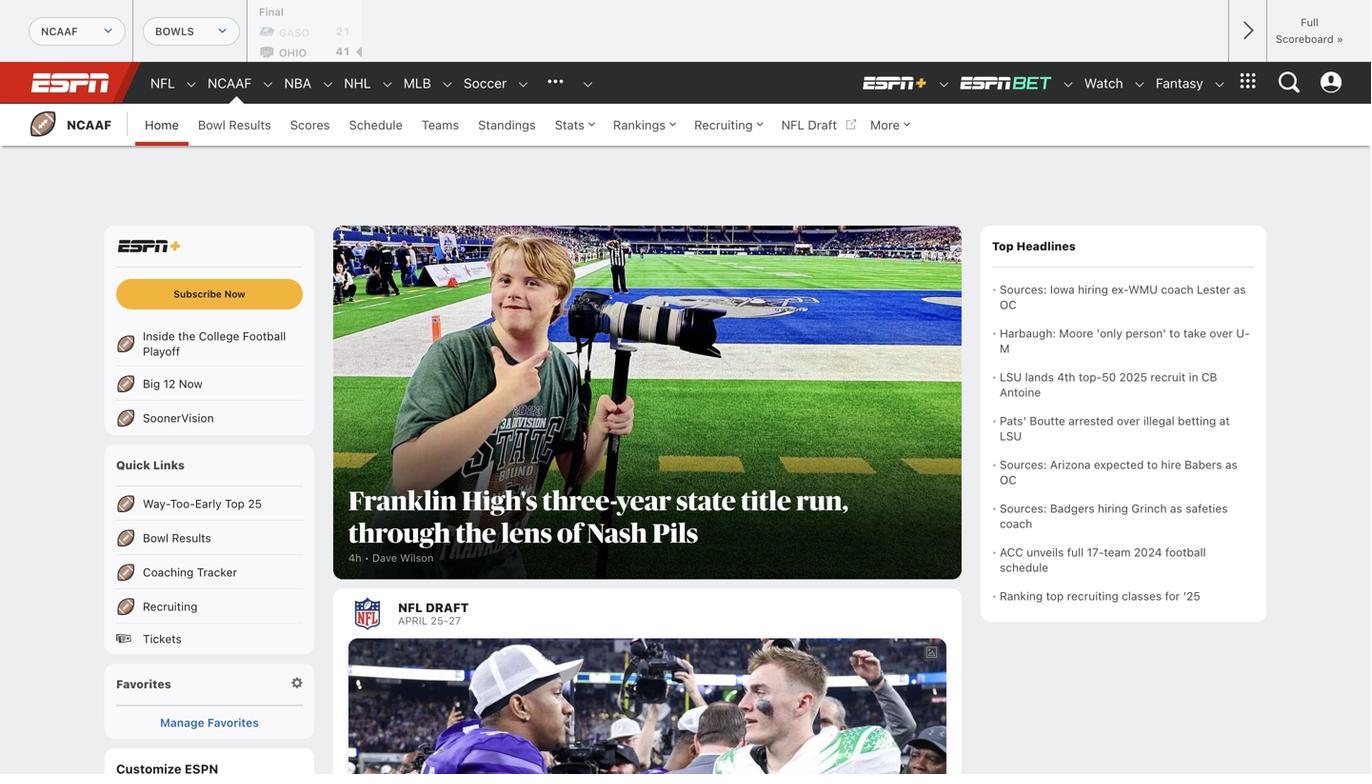 Task type: locate. For each thing, give the bounding box(es) containing it.
bowls button
[[143, 17, 240, 46]]

over
[[1210, 327, 1234, 340], [1117, 414, 1141, 428]]

franklin high's three-year state title run, through the lens of nash pils
[[349, 489, 849, 548]]

stats
[[555, 118, 585, 132]]

0 vertical spatial ncaaf
[[41, 25, 78, 38]]

nfl left draft
[[782, 118, 805, 132]]

subscribe now
[[174, 289, 245, 300]]

top left 'headlines'
[[993, 240, 1014, 253]]

»
[[1337, 33, 1344, 45]]

1 horizontal spatial nfl
[[398, 600, 423, 615]]

watch link
[[1075, 63, 1124, 104]]

recruiting link left nfl draft
[[685, 104, 772, 146]]

1 vertical spatial top
[[225, 497, 245, 511]]

now right '12'
[[179, 377, 203, 391]]

as inside sources: arizona expected to hire babers as oc
[[1226, 458, 1238, 472]]

sources: left iowa
[[1000, 283, 1047, 296]]

way-too-early top 25
[[143, 497, 262, 511]]

1 vertical spatial results
[[172, 532, 211, 545]]

dave wilson
[[372, 552, 434, 564]]

12
[[163, 377, 176, 391]]

classes
[[1122, 590, 1162, 603]]

0 vertical spatial hiring
[[1078, 283, 1109, 296]]

coach inside sources: iowa hiring ex-wmu coach lester as oc
[[1162, 283, 1194, 296]]

the down high's
[[456, 521, 496, 548]]

1 vertical spatial recruiting
[[143, 600, 198, 613]]

ncaaf link
[[198, 63, 252, 104], [29, 104, 112, 146]]

1 horizontal spatial the
[[456, 521, 496, 548]]

1 vertical spatial as
[[1226, 458, 1238, 472]]

1 oc from the top
[[1000, 298, 1017, 311]]

sources: iowa hiring ex-wmu coach lester as oc
[[1000, 283, 1247, 311]]

27
[[449, 615, 461, 627]]

1 horizontal spatial top
[[993, 240, 1014, 253]]

1 vertical spatial the
[[456, 521, 496, 548]]

soonervision link
[[105, 401, 314, 435]]

full
[[1068, 546, 1084, 559]]

oc inside sources: iowa hiring ex-wmu coach lester as oc
[[1000, 298, 1017, 311]]

1 vertical spatial recruiting link
[[105, 590, 314, 624]]

over left illegal
[[1117, 414, 1141, 428]]

1 vertical spatial bowl
[[143, 532, 169, 545]]

2 horizontal spatial nfl
[[782, 118, 805, 132]]

football
[[1166, 546, 1207, 559]]

25-
[[431, 615, 449, 627]]

2 vertical spatial sources:
[[1000, 502, 1047, 515]]

favorites right manage
[[208, 716, 259, 730]]

0 vertical spatial oc
[[1000, 298, 1017, 311]]

hiring
[[1078, 283, 1109, 296], [1098, 502, 1129, 515]]

0 horizontal spatial recruiting
[[143, 600, 198, 613]]

scores link
[[281, 104, 340, 146]]

safeties
[[1186, 502, 1228, 515]]

as right "grinch"
[[1171, 502, 1183, 515]]

1 lsu from the top
[[1000, 371, 1022, 384]]

arrested
[[1069, 414, 1114, 428]]

0 horizontal spatial nfl
[[151, 75, 175, 91]]

0 vertical spatial as
[[1234, 283, 1247, 296]]

home link
[[135, 104, 188, 146]]

now right subscribe
[[224, 289, 245, 300]]

nfl link
[[141, 63, 175, 104]]

team
[[1104, 546, 1131, 559]]

lsu
[[1000, 371, 1022, 384], [1000, 430, 1022, 443]]

bowl results
[[198, 118, 271, 132], [143, 532, 211, 545]]

to left the 'hire'
[[1148, 458, 1158, 472]]

nfl for nfl
[[151, 75, 175, 91]]

scores
[[290, 118, 330, 132]]

at
[[1220, 414, 1230, 428]]

ncaaf link down 'bowls' button
[[198, 63, 252, 104]]

0 horizontal spatial results
[[172, 532, 211, 545]]

0 vertical spatial bowl
[[198, 118, 226, 132]]

sources: arizona expected to hire babers as oc
[[1000, 458, 1238, 487]]

0 vertical spatial nfl
[[151, 75, 175, 91]]

hiring inside sources: iowa hiring ex-wmu coach lester as oc
[[1078, 283, 1109, 296]]

to inside sources: arizona expected to hire babers as oc
[[1148, 458, 1158, 472]]

recruiting right rankings link
[[695, 118, 753, 132]]

0 vertical spatial results
[[229, 118, 271, 132]]

babers
[[1185, 458, 1223, 472]]

manage favorites
[[160, 716, 259, 730]]

lsu down pats'
[[1000, 430, 1022, 443]]

m
[[1000, 342, 1010, 355]]

1 vertical spatial oc
[[1000, 473, 1017, 487]]

1 vertical spatial ncaaf
[[208, 75, 252, 91]]

4h
[[349, 552, 362, 564]]

1 vertical spatial nfl
[[782, 118, 805, 132]]

1 vertical spatial lsu
[[1000, 430, 1022, 443]]

21
[[336, 25, 351, 38]]

pats' boutte arrested over illegal betting at lsu
[[1000, 414, 1230, 443]]

2 oc from the top
[[1000, 473, 1017, 487]]

over left u-
[[1210, 327, 1234, 340]]

bowl results link down early
[[105, 521, 314, 555]]

results
[[229, 118, 271, 132], [172, 532, 211, 545]]

0 vertical spatial lsu
[[1000, 371, 1022, 384]]

results left the scores
[[229, 118, 271, 132]]

0 vertical spatial recruiting link
[[685, 104, 772, 146]]

sources: up the 'acc'
[[1000, 502, 1047, 515]]

over inside harbaugh: moore 'only person' to take over u- m
[[1210, 327, 1234, 340]]

2 vertical spatial nfl
[[398, 600, 423, 615]]

coach inside 'sources: badgers hiring grinch as safeties coach'
[[1000, 517, 1033, 531]]

sources: inside sources: arizona expected to hire babers as oc
[[1000, 458, 1047, 472]]

nba link
[[275, 63, 312, 104]]

0 vertical spatial coach
[[1162, 283, 1194, 296]]

0 vertical spatial sources:
[[1000, 283, 1047, 296]]

coach right wmu on the top right of the page
[[1162, 283, 1194, 296]]

0 horizontal spatial the
[[178, 330, 196, 343]]

bowl right the home
[[198, 118, 226, 132]]

badgers
[[1051, 502, 1095, 515]]

ncaaf inside button
[[41, 25, 78, 38]]

the right inside
[[178, 330, 196, 343]]

0 vertical spatial favorites
[[116, 678, 171, 691]]

more
[[871, 118, 900, 132]]

oc up harbaugh:
[[1000, 298, 1017, 311]]

over inside pats' boutte arrested over illegal betting at lsu
[[1117, 414, 1141, 428]]

recruiting up the tickets
[[143, 600, 198, 613]]

as inside sources: iowa hiring ex-wmu coach lester as oc
[[1234, 283, 1247, 296]]

recruiting
[[695, 118, 753, 132], [143, 600, 198, 613]]

sources: down pats'
[[1000, 458, 1047, 472]]

acc unveils full 17-team 2024 football schedule link
[[1000, 538, 1256, 582]]

pils
[[653, 521, 698, 548]]

0 horizontal spatial top
[[225, 497, 245, 511]]

1 vertical spatial hiring
[[1098, 502, 1129, 515]]

bowl results link right the home
[[188, 104, 281, 146]]

favorites
[[116, 678, 171, 691], [208, 716, 259, 730]]

1 sources: from the top
[[1000, 283, 1047, 296]]

bowl down way-
[[143, 532, 169, 545]]

1 vertical spatial sources:
[[1000, 458, 1047, 472]]

sources: for sources: iowa hiring ex-wmu coach lester as oc
[[1000, 283, 1047, 296]]

sources: inside 'sources: badgers hiring grinch as safeties coach'
[[1000, 502, 1047, 515]]

0 horizontal spatial now
[[179, 377, 203, 391]]

0 vertical spatial over
[[1210, 327, 1234, 340]]

2 sources: from the top
[[1000, 458, 1047, 472]]

ncaaf link left 'home' link
[[29, 104, 112, 146]]

manage favorites link
[[116, 716, 303, 730]]

1 horizontal spatial coach
[[1162, 283, 1194, 296]]

1 vertical spatial coach
[[1000, 517, 1033, 531]]

3 sources: from the top
[[1000, 502, 1047, 515]]

harbaugh: moore 'only person' to take over u- m link
[[1000, 319, 1256, 363]]

for
[[1165, 590, 1180, 603]]

bowl
[[198, 118, 226, 132], [143, 532, 169, 545]]

0 horizontal spatial bowl
[[143, 532, 169, 545]]

oc down pats'
[[1000, 473, 1017, 487]]

ncaaf left nba link
[[208, 75, 252, 91]]

0 vertical spatial top
[[993, 240, 1014, 253]]

0 vertical spatial now
[[224, 289, 245, 300]]

0 vertical spatial recruiting
[[695, 118, 753, 132]]

hiring for grinch
[[1098, 502, 1129, 515]]

bowl results right 'home' link
[[198, 118, 271, 132]]

college
[[199, 330, 240, 343]]

lsu inside lsu lands 4th top-50 2025 recruit in cb antoine
[[1000, 371, 1022, 384]]

as right lester
[[1234, 283, 1247, 296]]

1 horizontal spatial bowl
[[198, 118, 226, 132]]

2 vertical spatial as
[[1171, 502, 1183, 515]]

top headlines
[[993, 240, 1076, 253]]

favorites down font before icon
[[116, 678, 171, 691]]

1 horizontal spatial recruiting link
[[685, 104, 772, 146]]

1 horizontal spatial recruiting
[[695, 118, 753, 132]]

as right babers
[[1226, 458, 1238, 472]]

acc unveils full 17-team 2024 football schedule
[[1000, 546, 1207, 574]]

results up coaching tracker
[[172, 532, 211, 545]]

oc inside sources: arizona expected to hire babers as oc
[[1000, 473, 1017, 487]]

0 horizontal spatial favorites
[[116, 678, 171, 691]]

0 horizontal spatial over
[[1117, 414, 1141, 428]]

bowl results down too-
[[143, 532, 211, 545]]

0 vertical spatial to
[[1170, 327, 1181, 340]]

top left '25'
[[225, 497, 245, 511]]

in
[[1189, 371, 1199, 384]]

nfl left 25- on the bottom left of the page
[[398, 600, 423, 615]]

17-
[[1087, 546, 1104, 559]]

coaching
[[143, 566, 194, 579]]

41
[[336, 45, 351, 58]]

to left take
[[1170, 327, 1181, 340]]

sources: inside sources: iowa hiring ex-wmu coach lester as oc
[[1000, 283, 1047, 296]]

the
[[178, 330, 196, 343], [456, 521, 496, 548]]

ncaaf image
[[29, 110, 57, 138]]

sources: arizona expected to hire babers as oc link
[[1000, 451, 1256, 494]]

1 vertical spatial bowl results link
[[105, 521, 314, 555]]

recruiting
[[1068, 590, 1119, 603]]

0 horizontal spatial coach
[[1000, 517, 1033, 531]]

recruiting link down tracker
[[105, 590, 314, 624]]

hire
[[1162, 458, 1182, 472]]

schedule
[[1000, 561, 1049, 574]]

'only
[[1097, 327, 1123, 340]]

hiring left "grinch"
[[1098, 502, 1129, 515]]

0 horizontal spatial to
[[1148, 458, 1158, 472]]

4th
[[1058, 371, 1076, 384]]

april
[[398, 615, 428, 627]]

1 horizontal spatial results
[[229, 118, 271, 132]]

1 vertical spatial to
[[1148, 458, 1158, 472]]

harbaugh: moore 'only person' to take over u- m
[[1000, 327, 1251, 355]]

u-
[[1237, 327, 1251, 340]]

1 horizontal spatial to
[[1170, 327, 1181, 340]]

1 vertical spatial over
[[1117, 414, 1141, 428]]

1 vertical spatial favorites
[[208, 716, 259, 730]]

big 12 now link
[[105, 367, 314, 401]]

lsu lands 4th top-50 2025 recruit in cb antoine link
[[1000, 363, 1256, 407]]

tickets link
[[105, 624, 314, 654]]

as
[[1234, 283, 1247, 296], [1226, 458, 1238, 472], [1171, 502, 1183, 515]]

'25
[[1184, 590, 1201, 603]]

harbaugh:
[[1000, 327, 1056, 340]]

lsu up antoine
[[1000, 371, 1022, 384]]

hiring inside 'sources: badgers hiring grinch as safeties coach'
[[1098, 502, 1129, 515]]

full
[[1301, 16, 1319, 28]]

coach up the 'acc'
[[1000, 517, 1033, 531]]

2 lsu from the top
[[1000, 430, 1022, 443]]

draft
[[426, 600, 469, 615]]

nfl inside nfl draft april 25-27
[[398, 600, 423, 615]]

sources: for sources: arizona expected to hire babers as oc
[[1000, 458, 1047, 472]]

final
[[259, 6, 284, 18]]

0 vertical spatial the
[[178, 330, 196, 343]]

ncaaf up ncaaf icon
[[41, 25, 78, 38]]

1 horizontal spatial now
[[224, 289, 245, 300]]

coaching tracker
[[143, 566, 237, 579]]

ncaaf right ncaaf icon
[[67, 118, 112, 132]]

boutte
[[1030, 414, 1066, 428]]

nfl up the home
[[151, 75, 175, 91]]

1 horizontal spatial over
[[1210, 327, 1234, 340]]

betting
[[1178, 414, 1217, 428]]

hiring left ex-
[[1078, 283, 1109, 296]]



Task type: vqa. For each thing, say whether or not it's contained in the screenshot.
States
no



Task type: describe. For each thing, give the bounding box(es) containing it.
ranking top recruiting classes for '25 link
[[1000, 582, 1256, 611]]

ohio
[[279, 47, 307, 59]]

to inside harbaugh: moore 'only person' to take over u- m
[[1170, 327, 1181, 340]]

as inside 'sources: badgers hiring grinch as safeties coach'
[[1171, 502, 1183, 515]]

soccer
[[464, 75, 507, 91]]

25
[[248, 497, 262, 511]]

headlines
[[1017, 240, 1076, 253]]

ncaaf button
[[29, 17, 126, 46]]

0 horizontal spatial ncaaf link
[[29, 104, 112, 146]]

schedule
[[349, 118, 403, 132]]

the inside franklin high's three-year state title run, through the lens of nash pils
[[456, 521, 496, 548]]

standings link
[[469, 104, 546, 146]]

nash
[[587, 521, 648, 548]]

inside the college football playoff link
[[105, 321, 314, 367]]

acc
[[1000, 546, 1024, 559]]

0 vertical spatial bowl results link
[[188, 104, 281, 146]]

1 vertical spatial now
[[179, 377, 203, 391]]

espn plus logo image
[[116, 238, 182, 254]]

0 horizontal spatial recruiting link
[[105, 590, 314, 624]]

playoff
[[143, 345, 180, 358]]

2025
[[1120, 371, 1148, 384]]

manage
[[160, 716, 205, 730]]

title
[[741, 489, 792, 516]]

dave
[[372, 552, 397, 564]]

nfl for nfl draft april 25-27
[[398, 600, 423, 615]]

football
[[243, 330, 286, 343]]

iowa
[[1051, 283, 1075, 296]]

fantasy
[[1156, 75, 1204, 91]]

subscribe now link
[[116, 279, 303, 310]]

state
[[677, 489, 736, 516]]

arizona
[[1051, 458, 1091, 472]]

nfl draft link
[[772, 104, 861, 146]]

lester
[[1197, 283, 1231, 296]]

moore
[[1060, 327, 1094, 340]]

top inside the way-too-early top 25 link
[[225, 497, 245, 511]]

franklin
[[349, 489, 457, 516]]

50
[[1102, 371, 1117, 384]]

teams link
[[412, 104, 469, 146]]

inside
[[143, 330, 175, 343]]

run,
[[797, 489, 849, 516]]

top-
[[1079, 371, 1102, 384]]

standings
[[478, 118, 536, 132]]

pats' boutte arrested over illegal betting at lsu link
[[1000, 407, 1256, 451]]

antoine
[[1000, 386, 1041, 399]]

mlb link
[[394, 63, 431, 104]]

big 12 now
[[143, 377, 203, 391]]

draft
[[808, 118, 837, 132]]

cb
[[1202, 371, 1218, 384]]

too-
[[170, 497, 195, 511]]

nfl draft
[[782, 118, 837, 132]]

the inside inside the college football playoff
[[178, 330, 196, 343]]

links
[[153, 459, 185, 472]]

illegal
[[1144, 414, 1175, 428]]

way-
[[143, 497, 170, 511]]

top
[[1047, 590, 1064, 603]]

mrsh
[[1201, 47, 1233, 59]]

nfl for nfl draft
[[782, 118, 805, 132]]

more link
[[861, 104, 919, 146]]

grinch
[[1132, 502, 1167, 515]]

bowls
[[155, 25, 194, 38]]

subscribe
[[174, 289, 222, 300]]

early
[[195, 497, 222, 511]]

of
[[557, 521, 582, 548]]

inside the college football playoff
[[143, 330, 286, 358]]

1 horizontal spatial favorites
[[208, 716, 259, 730]]

unveils
[[1027, 546, 1064, 559]]

font before image
[[116, 632, 135, 647]]

year
[[617, 489, 672, 516]]

nba
[[284, 75, 312, 91]]

expected
[[1094, 458, 1144, 472]]

2 vertical spatial ncaaf
[[67, 118, 112, 132]]

wilson
[[400, 552, 434, 564]]

soonervision
[[143, 412, 214, 425]]

sources: for sources: badgers hiring grinch as safeties coach
[[1000, 502, 1047, 515]]

lsu inside pats' boutte arrested over illegal betting at lsu
[[1000, 430, 1022, 443]]

mlb
[[404, 75, 431, 91]]

1 horizontal spatial ncaaf link
[[198, 63, 252, 104]]

rankings link
[[604, 104, 685, 146]]

high's
[[462, 489, 538, 516]]

0 vertical spatial bowl results
[[198, 118, 271, 132]]

person'
[[1126, 327, 1167, 340]]

nfl draft april 25-27
[[398, 600, 469, 627]]

teams
[[422, 118, 459, 132]]

recruit
[[1151, 371, 1186, 384]]

quick links
[[116, 459, 185, 472]]

through
[[349, 521, 451, 548]]

sources: badgers hiring grinch as safeties coach
[[1000, 502, 1228, 531]]

nhl link
[[335, 63, 371, 104]]

hiring for ex-
[[1078, 283, 1109, 296]]

wmu
[[1129, 283, 1158, 296]]

utsa mrsh
[[1201, 27, 1233, 59]]

1 vertical spatial bowl results
[[143, 532, 211, 545]]



